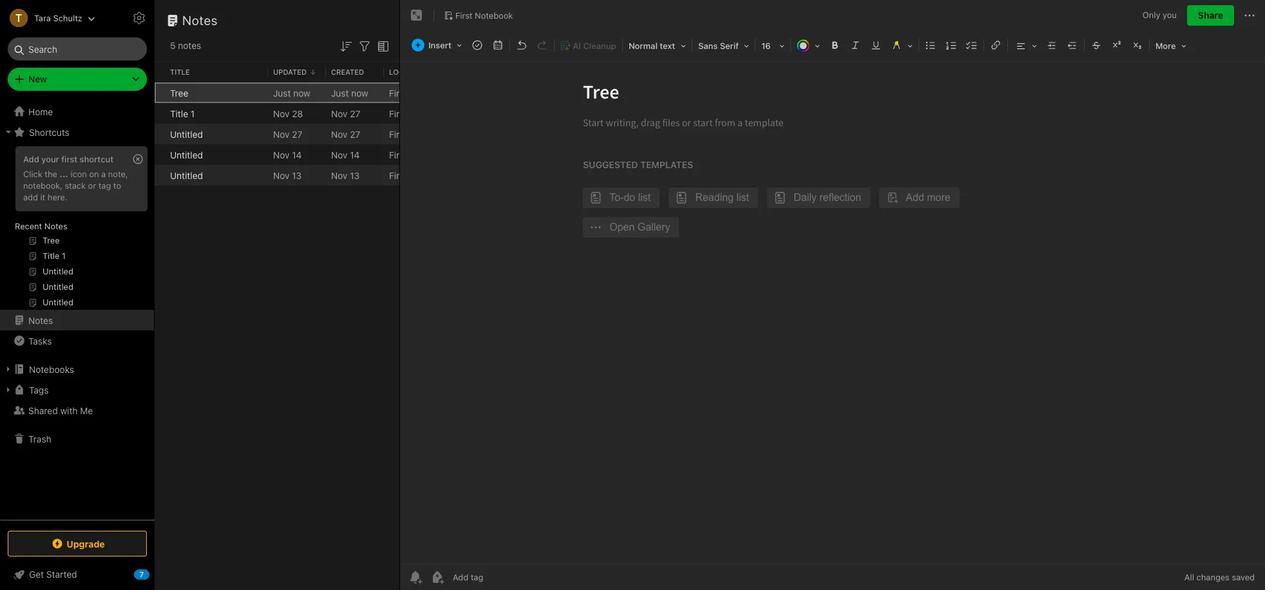 Task type: vqa. For each thing, say whether or not it's contained in the screenshot.
Choose default view option for PDFs field
no



Task type: locate. For each thing, give the bounding box(es) containing it.
only
[[1143, 10, 1160, 20]]

1 horizontal spatial nov 14
[[331, 149, 360, 160]]

0 horizontal spatial nov 13
[[273, 170, 302, 181]]

0 horizontal spatial nov 14
[[273, 149, 302, 160]]

insert
[[428, 40, 451, 50]]

group containing add your first shortcut
[[0, 142, 154, 315]]

1 horizontal spatial just
[[331, 87, 349, 98]]

nov
[[273, 108, 290, 119], [331, 108, 348, 119], [273, 128, 290, 139], [331, 128, 348, 139], [273, 149, 290, 160], [331, 149, 348, 160], [273, 170, 290, 181], [331, 170, 348, 181]]

1 horizontal spatial now
[[351, 87, 368, 98]]

bulleted list image
[[922, 36, 940, 54]]

1 horizontal spatial just now
[[331, 87, 368, 98]]

shared with me
[[28, 405, 93, 416]]

first
[[455, 10, 472, 20], [389, 87, 407, 98], [389, 108, 407, 119], [389, 128, 407, 139], [389, 149, 407, 160], [389, 170, 407, 181]]

2 now from the left
[[351, 87, 368, 98]]

5
[[170, 40, 176, 51]]

2 untitled from the top
[[170, 149, 203, 160]]

just up nov 28
[[273, 87, 291, 98]]

all changes saved
[[1184, 572, 1255, 582]]

nov 27
[[331, 108, 360, 119], [273, 128, 302, 139], [331, 128, 360, 139]]

notes
[[178, 40, 201, 51]]

0 horizontal spatial just
[[273, 87, 291, 98]]

notes link
[[0, 310, 154, 330]]

first notebook for nov 28
[[389, 108, 450, 119]]

0 vertical spatial notes
[[182, 13, 218, 28]]

16
[[761, 41, 771, 51]]

untitled for nov 27
[[170, 128, 203, 139]]

numbered list image
[[942, 36, 960, 54]]

nov 14
[[273, 149, 302, 160], [331, 149, 360, 160]]

recent notes
[[15, 221, 67, 231]]

tree
[[0, 101, 155, 519]]

icon on a note, notebook, stack or tag to add it here.
[[23, 169, 128, 202]]

2 13 from the left
[[350, 170, 360, 181]]

or
[[88, 180, 96, 191]]

1 horizontal spatial nov 13
[[331, 170, 360, 181]]

0 horizontal spatial 14
[[292, 149, 302, 160]]

first
[[61, 154, 77, 164]]

3 untitled from the top
[[170, 170, 203, 181]]

shared
[[28, 405, 58, 416]]

just
[[273, 87, 291, 98], [331, 87, 349, 98]]

nov 28
[[273, 108, 303, 119]]

View options field
[[372, 37, 391, 54]]

Sort options field
[[338, 37, 354, 54]]

bold image
[[826, 36, 844, 54]]

1 horizontal spatial 13
[[350, 170, 360, 181]]

nov 13
[[273, 170, 302, 181], [331, 170, 360, 181]]

1 title from the top
[[170, 67, 190, 76]]

group
[[0, 142, 154, 315]]

add
[[23, 154, 39, 164]]

click the ...
[[23, 169, 68, 179]]

sans serif
[[698, 41, 739, 51]]

text
[[660, 41, 675, 51]]

task image
[[468, 36, 486, 54]]

...
[[60, 169, 68, 179]]

expand tags image
[[3, 385, 14, 395]]

More actions field
[[1242, 5, 1257, 26]]

2 title from the top
[[170, 108, 188, 119]]

upgrade button
[[8, 531, 147, 557]]

first inside button
[[455, 10, 472, 20]]

first notebook inside first notebook button
[[455, 10, 513, 20]]

you
[[1163, 10, 1177, 20]]

notes right recent
[[44, 221, 67, 231]]

indent image
[[1043, 36, 1061, 54]]

just now
[[273, 87, 310, 98], [331, 87, 368, 98]]

subscript image
[[1128, 36, 1146, 54]]

1 nov 13 from the left
[[273, 170, 302, 181]]

nov 27 for 28
[[331, 108, 360, 119]]

27 for 28
[[350, 108, 360, 119]]

me
[[80, 405, 93, 416]]

Account field
[[0, 5, 95, 31]]

1 vertical spatial title
[[170, 108, 188, 119]]

notes
[[182, 13, 218, 28], [44, 221, 67, 231], [28, 315, 53, 326]]

row group
[[155, 82, 616, 186]]

2 vertical spatial untitled
[[170, 170, 203, 181]]

now up 28
[[293, 87, 310, 98]]

new
[[28, 73, 47, 84]]

more actions image
[[1242, 8, 1257, 23]]

tara schultz
[[34, 13, 82, 23]]

get
[[29, 569, 44, 580]]

2 14 from the left
[[350, 149, 360, 160]]

trash
[[28, 433, 51, 444]]

underline image
[[867, 36, 885, 54]]

1 vertical spatial untitled
[[170, 149, 203, 160]]

add filters image
[[357, 39, 372, 54]]

first for nov 14
[[389, 149, 407, 160]]

Add filters field
[[357, 37, 372, 54]]

title inside row group
[[170, 108, 188, 119]]

now
[[293, 87, 310, 98], [351, 87, 368, 98]]

click to collapse image
[[150, 566, 159, 582]]

1 horizontal spatial 14
[[350, 149, 360, 160]]

notebook for 14
[[410, 149, 450, 160]]

Help and Learning task checklist field
[[0, 564, 155, 585]]

2 vertical spatial notes
[[28, 315, 53, 326]]

14
[[292, 149, 302, 160], [350, 149, 360, 160]]

cell inside row group
[[155, 82, 165, 103]]

home link
[[0, 101, 155, 122]]

home
[[28, 106, 53, 117]]

0 vertical spatial title
[[170, 67, 190, 76]]

only you
[[1143, 10, 1177, 20]]

nov 27 for 27
[[331, 128, 360, 139]]

first notebook for nov 14
[[389, 149, 450, 160]]

title up tree
[[170, 67, 190, 76]]

shortcut
[[80, 154, 113, 164]]

27 for 27
[[350, 128, 360, 139]]

just down 'created'
[[331, 87, 349, 98]]

0 horizontal spatial just now
[[273, 87, 310, 98]]

notebook
[[475, 10, 513, 20], [410, 87, 450, 98], [410, 108, 450, 119], [410, 128, 450, 139], [410, 149, 450, 160], [410, 170, 450, 181]]

Alignment field
[[1009, 36, 1041, 55]]

notebook for 28
[[410, 108, 450, 119]]

27
[[350, 108, 360, 119], [292, 128, 302, 139], [350, 128, 360, 139]]

all
[[1184, 572, 1194, 582]]

13
[[292, 170, 302, 181], [350, 170, 360, 181]]

0 horizontal spatial now
[[293, 87, 310, 98]]

first notebook
[[455, 10, 513, 20], [389, 87, 450, 98], [389, 108, 450, 119], [389, 128, 450, 139], [389, 149, 450, 160], [389, 170, 450, 181]]

just now up nov 28
[[273, 87, 310, 98]]

None search field
[[17, 37, 138, 61]]

0 horizontal spatial 13
[[292, 170, 302, 181]]

Add tag field
[[452, 571, 548, 583]]

cell
[[155, 82, 165, 103]]

notes up tasks
[[28, 315, 53, 326]]

0 vertical spatial untitled
[[170, 128, 203, 139]]

title
[[170, 67, 190, 76], [170, 108, 188, 119]]

it
[[40, 192, 45, 202]]

1
[[191, 108, 195, 119]]

notes up notes
[[182, 13, 218, 28]]

Search text field
[[17, 37, 138, 61]]

untitled
[[170, 128, 203, 139], [170, 149, 203, 160], [170, 170, 203, 181]]

checklist image
[[963, 36, 981, 54]]

calendar event image
[[489, 36, 507, 54]]

tags button
[[0, 379, 154, 400]]

notebooks
[[29, 364, 74, 375]]

1 untitled from the top
[[170, 128, 203, 139]]

on
[[89, 169, 99, 179]]

more
[[1155, 41, 1176, 51]]

now down 'created'
[[351, 87, 368, 98]]

settings image
[[131, 10, 147, 26]]

2 just now from the left
[[331, 87, 368, 98]]

title left 1
[[170, 108, 188, 119]]

tags
[[29, 384, 49, 395]]

Font color field
[[792, 36, 824, 55]]

1 vertical spatial notes
[[44, 221, 67, 231]]

to
[[113, 180, 121, 191]]

just now down 'created'
[[331, 87, 368, 98]]

with
[[60, 405, 78, 416]]



Task type: describe. For each thing, give the bounding box(es) containing it.
serif
[[720, 41, 739, 51]]

schultz
[[53, 13, 82, 23]]

first notebook button
[[439, 6, 517, 24]]

add a reminder image
[[408, 569, 423, 585]]

get started
[[29, 569, 77, 580]]

a
[[101, 169, 106, 179]]

Note Editor text field
[[400, 62, 1265, 564]]

notebooks link
[[0, 359, 154, 379]]

shortcuts
[[29, 127, 69, 138]]

5 notes
[[170, 40, 201, 51]]

tree containing home
[[0, 101, 155, 519]]

Highlight field
[[886, 36, 917, 55]]

first notebook for nov 13
[[389, 170, 450, 181]]

expand note image
[[409, 8, 424, 23]]

add your first shortcut
[[23, 154, 113, 164]]

untitled for nov 14
[[170, 149, 203, 160]]

share
[[1198, 10, 1223, 21]]

here.
[[48, 192, 67, 202]]

italic image
[[846, 36, 864, 54]]

started
[[46, 569, 77, 580]]

new button
[[8, 68, 147, 91]]

Insert field
[[408, 36, 466, 54]]

strikethrough image
[[1087, 36, 1105, 54]]

changes
[[1196, 572, 1230, 582]]

upgrade
[[67, 538, 105, 549]]

title for title
[[170, 67, 190, 76]]

add
[[23, 192, 38, 202]]

notebook for 13
[[410, 170, 450, 181]]

undo image
[[513, 36, 531, 54]]

untitled for nov 13
[[170, 170, 203, 181]]

first notebook for nov 27
[[389, 128, 450, 139]]

7
[[140, 570, 144, 578]]

title for title 1
[[170, 108, 188, 119]]

1 just now from the left
[[273, 87, 310, 98]]

shortcuts button
[[0, 122, 154, 142]]

notebook,
[[23, 180, 62, 191]]

1 13 from the left
[[292, 170, 302, 181]]

2 just from the left
[[331, 87, 349, 98]]

title 1
[[170, 108, 195, 119]]

1 just from the left
[[273, 87, 291, 98]]

first for nov 13
[[389, 170, 407, 181]]

add tag image
[[430, 569, 445, 585]]

your
[[41, 154, 59, 164]]

first for nov 28
[[389, 108, 407, 119]]

1 nov 14 from the left
[[273, 149, 302, 160]]

created
[[331, 67, 364, 76]]

click
[[23, 169, 42, 179]]

1 14 from the left
[[292, 149, 302, 160]]

Font size field
[[757, 36, 789, 55]]

tag
[[98, 180, 111, 191]]

superscript image
[[1108, 36, 1126, 54]]

sans
[[698, 41, 718, 51]]

tree
[[170, 87, 188, 98]]

row group containing tree
[[155, 82, 616, 186]]

share button
[[1187, 5, 1234, 26]]

updated
[[273, 67, 307, 76]]

28
[[292, 108, 303, 119]]

outdent image
[[1063, 36, 1081, 54]]

stack
[[65, 180, 86, 191]]

expand notebooks image
[[3, 364, 14, 374]]

trash link
[[0, 428, 154, 449]]

tasks button
[[0, 330, 154, 351]]

1 now from the left
[[293, 87, 310, 98]]

normal
[[629, 41, 658, 51]]

note window element
[[400, 0, 1265, 590]]

first for nov 27
[[389, 128, 407, 139]]

notebook inside button
[[475, 10, 513, 20]]

recent
[[15, 221, 42, 231]]

insert link image
[[987, 36, 1005, 54]]

the
[[45, 169, 57, 179]]

note,
[[108, 169, 128, 179]]

shared with me link
[[0, 400, 154, 421]]

Font family field
[[694, 36, 754, 55]]

normal text
[[629, 41, 675, 51]]

Heading level field
[[624, 36, 690, 55]]

2 nov 14 from the left
[[331, 149, 360, 160]]

location
[[389, 67, 426, 76]]

More field
[[1151, 36, 1191, 55]]

icon
[[70, 169, 87, 179]]

tasks
[[28, 335, 52, 346]]

tara
[[34, 13, 51, 23]]

notebook for 27
[[410, 128, 450, 139]]

2 nov 13 from the left
[[331, 170, 360, 181]]

saved
[[1232, 572, 1255, 582]]



